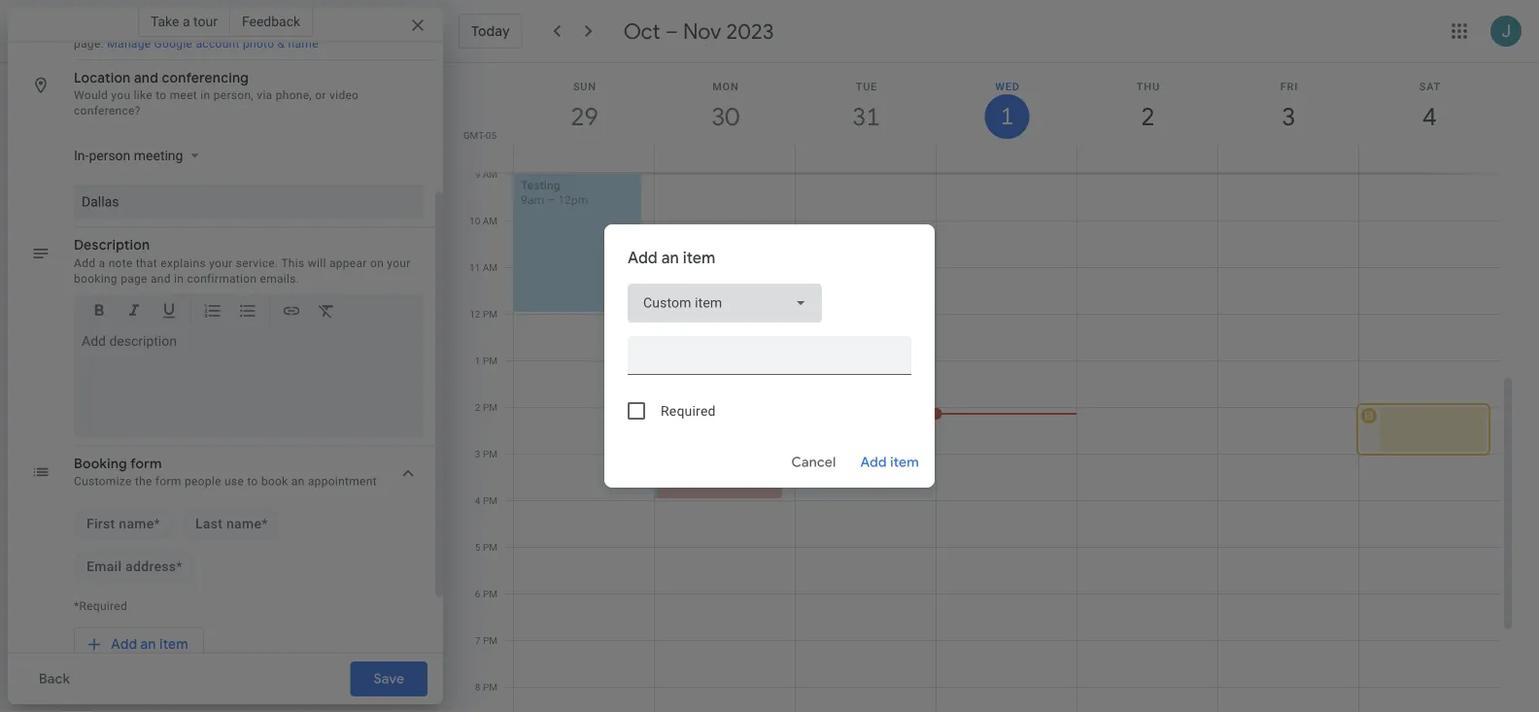 Task type: vqa. For each thing, say whether or not it's contained in the screenshot.
Be
yes



Task type: locate. For each thing, give the bounding box(es) containing it.
today button
[[459, 14, 523, 49]]

the inside booking form customize the form people use to book an appointment
[[135, 475, 152, 489]]

bold image
[[89, 301, 109, 324]]

the right displayed
[[319, 22, 336, 35]]

remove formatting image
[[317, 301, 336, 324]]

confirmation
[[187, 272, 257, 286]]

booking
[[340, 22, 383, 35], [74, 272, 117, 286]]

1 horizontal spatial will
[[308, 257, 326, 270]]

1 horizontal spatial on
[[370, 257, 384, 270]]

2 horizontal spatial item
[[890, 454, 919, 471]]

1 vertical spatial am
[[483, 215, 498, 227]]

am right 11
[[483, 262, 498, 274]]

am right 10 on the left
[[483, 215, 498, 227]]

None field
[[628, 284, 822, 323]]

your up confirmation
[[209, 257, 233, 270]]

your right the 'appear'
[[387, 257, 411, 270]]

list item down use
[[183, 509, 280, 540]]

0 vertical spatial this
[[74, 22, 97, 35]]

numbered list image
[[203, 301, 223, 324]]

page.
[[74, 37, 104, 51]]

location and conferencing would you like to meet in person, via phone, or video conference?
[[74, 69, 359, 118]]

to inside location and conferencing would you like to meet in person, via phone, or video conference?
[[156, 89, 167, 103]]

2 column header from the left
[[654, 63, 796, 172]]

1 horizontal spatial item
[[683, 248, 716, 268]]

and down that
[[151, 272, 171, 286]]

booking form customize the form people use to book an appointment
[[74, 456, 377, 489]]

email
[[86, 559, 122, 575]]

0 horizontal spatial add an item
[[111, 637, 188, 654]]

on right displayed
[[302, 22, 316, 35]]

emails.
[[260, 272, 300, 286]]

pm right 4
[[483, 495, 498, 507]]

cancel
[[792, 454, 836, 471]]

0 vertical spatial will
[[209, 22, 228, 35]]

1 vertical spatial item
[[890, 454, 919, 471]]

add
[[628, 248, 658, 268], [74, 257, 95, 270], [861, 454, 887, 471], [111, 637, 137, 654]]

0 horizontal spatial a
[[99, 257, 105, 270]]

in down conferencing
[[201, 89, 210, 103]]

booking down note
[[74, 272, 117, 286]]

an inside booking form customize the form people use to book an appointment
[[291, 475, 305, 489]]

10
[[469, 215, 480, 227]]

0 vertical spatial to
[[156, 89, 167, 103]]

this
[[74, 22, 97, 35], [281, 257, 305, 270]]

conferencing
[[162, 69, 249, 87]]

pm right 8
[[483, 682, 498, 693]]

on right the 'appear'
[[370, 257, 384, 270]]

a
[[183, 13, 190, 29], [99, 257, 105, 270]]

pm right 2
[[483, 402, 498, 413]]

would
[[74, 89, 108, 103]]

your right the how
[[139, 22, 163, 35]]

and inside description add a note that explains your service. this will appear on your booking page and in confirmation emails.
[[151, 272, 171, 286]]

am right 9
[[483, 169, 498, 180]]

meet
[[170, 89, 197, 103]]

add item
[[861, 454, 919, 471]]

0 horizontal spatial the
[[135, 475, 152, 489]]

* for last name
[[262, 517, 268, 533]]

1 vertical spatial this
[[281, 257, 305, 270]]

0 vertical spatial on
[[302, 22, 316, 35]]

1 vertical spatial in
[[174, 272, 184, 286]]

1 vertical spatial an
[[291, 475, 305, 489]]

2 horizontal spatial *
[[262, 517, 268, 533]]

to right the like
[[156, 89, 167, 103]]

tour
[[193, 13, 218, 29]]

pm
[[483, 309, 498, 320], [483, 355, 498, 367], [483, 402, 498, 413], [483, 448, 498, 460], [483, 495, 498, 507], [483, 542, 498, 553], [483, 588, 498, 600], [483, 635, 498, 647], [483, 682, 498, 693]]

list item up email address * on the left bottom
[[74, 509, 173, 540]]

1 pm from the top
[[483, 309, 498, 320]]

be
[[231, 22, 244, 35]]

note
[[108, 257, 133, 270]]

9 pm from the top
[[483, 682, 498, 693]]

7 column header from the left
[[1359, 63, 1500, 172]]

0 vertical spatial the
[[319, 22, 336, 35]]

1 vertical spatial and
[[151, 272, 171, 286]]

3 pm from the top
[[483, 402, 498, 413]]

name right & in the top left of the page
[[288, 37, 319, 51]]

column header
[[513, 63, 655, 172], [654, 63, 796, 172], [795, 63, 937, 172], [936, 63, 1078, 172], [1077, 63, 1219, 172], [1218, 63, 1360, 172], [1359, 63, 1500, 172]]

*
[[154, 517, 160, 533], [262, 517, 268, 533], [176, 559, 182, 575]]

0 horizontal spatial will
[[209, 22, 228, 35]]

pm for 3 pm
[[483, 448, 498, 460]]

grid
[[451, 63, 1516, 712]]

first name *
[[86, 517, 160, 533]]

1 vertical spatial add an item
[[111, 637, 188, 654]]

2 horizontal spatial an
[[661, 248, 679, 268]]

will up account
[[209, 22, 228, 35]]

1 horizontal spatial to
[[247, 475, 258, 489]]

2 pm from the top
[[483, 355, 498, 367]]

name right first
[[119, 517, 154, 533]]

item
[[683, 248, 716, 268], [890, 454, 919, 471], [159, 637, 188, 654]]

1 am from the top
[[483, 169, 498, 180]]

grid containing testing
[[451, 63, 1516, 712]]

0 horizontal spatial item
[[159, 637, 188, 654]]

0 horizontal spatial *
[[154, 517, 160, 533]]

people
[[185, 475, 221, 489]]

1 horizontal spatial this
[[281, 257, 305, 270]]

list item containing first name
[[74, 509, 173, 540]]

pm right "3"
[[483, 448, 498, 460]]

form left 'people'
[[155, 475, 181, 489]]

2 vertical spatial an
[[140, 637, 156, 654]]

0 vertical spatial add an item
[[628, 248, 716, 268]]

will left the 'appear'
[[308, 257, 326, 270]]

0 vertical spatial in
[[201, 89, 210, 103]]

add inside button
[[861, 454, 887, 471]]

pm right 5
[[483, 542, 498, 553]]

4 pm from the top
[[483, 448, 498, 460]]

take a tour
[[151, 13, 218, 29]]

an down address
[[140, 637, 156, 654]]

your
[[139, 22, 163, 35], [209, 257, 233, 270], [387, 257, 411, 270]]

3 pm
[[475, 448, 498, 460]]

form
[[130, 456, 162, 473], [155, 475, 181, 489]]

project
[[662, 412, 700, 426]]

an inside dialog
[[661, 248, 679, 268]]

pm right 7
[[483, 635, 498, 647]]

add an item button
[[74, 628, 204, 663]]

8 pm from the top
[[483, 635, 498, 647]]

cancel button
[[783, 439, 845, 486]]

and up the like
[[134, 69, 158, 87]]

0 horizontal spatial an
[[140, 637, 156, 654]]

0 horizontal spatial to
[[156, 89, 167, 103]]

pm right 1
[[483, 355, 498, 367]]

this up emails.
[[281, 257, 305, 270]]

required
[[661, 403, 716, 419]]

pm for 1 pm
[[483, 355, 498, 367]]

0 horizontal spatial your
[[139, 22, 163, 35]]

0 vertical spatial am
[[483, 169, 498, 180]]

to right use
[[247, 475, 258, 489]]

will inside this is how your identity will be displayed on the booking page.
[[209, 22, 228, 35]]

2 vertical spatial am
[[483, 262, 498, 274]]

0 horizontal spatial on
[[302, 22, 316, 35]]

insert link image
[[282, 301, 301, 324]]

in down explains
[[174, 272, 184, 286]]

book
[[261, 475, 288, 489]]

1 horizontal spatial your
[[209, 257, 233, 270]]

add an item
[[628, 248, 716, 268], [111, 637, 188, 654]]

2 horizontal spatial name
[[288, 37, 319, 51]]

a left the tour
[[183, 13, 190, 29]]

am for 10 am
[[483, 215, 498, 227]]

this inside description add a note that explains your service. this will appear on your booking page and in confirmation emails.
[[281, 257, 305, 270]]

this up 'page.'
[[74, 22, 97, 35]]

0 horizontal spatial booking
[[74, 272, 117, 286]]

add an item inside dialog
[[628, 248, 716, 268]]

oct
[[624, 17, 660, 45]]

1 horizontal spatial the
[[319, 22, 336, 35]]

list item
[[74, 509, 173, 540], [183, 509, 280, 540], [74, 552, 195, 583]]

0 vertical spatial booking
[[340, 22, 383, 35]]

last
[[195, 517, 223, 533]]

8
[[475, 682, 481, 693]]

on inside this is how your identity will be displayed on the booking page.
[[302, 22, 316, 35]]

or
[[315, 89, 326, 103]]

1 vertical spatial to
[[247, 475, 258, 489]]

pm for 7 pm
[[483, 635, 498, 647]]

0 vertical spatial and
[[134, 69, 158, 87]]

will
[[209, 22, 228, 35], [308, 257, 326, 270]]

take
[[151, 13, 179, 29]]

none field inside add an item dialog
[[628, 284, 822, 323]]

on inside description add a note that explains your service. this will appear on your booking page and in confirmation emails.
[[370, 257, 384, 270]]

1 vertical spatial the
[[135, 475, 152, 489]]

service.
[[236, 257, 278, 270]]

address
[[125, 559, 176, 575]]

appointment
[[308, 475, 377, 489]]

a inside description add a note that explains your service. this will appear on your booking page and in confirmation emails.
[[99, 257, 105, 270]]

the right customize
[[135, 475, 152, 489]]

pm right '6'
[[483, 588, 498, 600]]

1 horizontal spatial in
[[201, 89, 210, 103]]

form right booking
[[130, 456, 162, 473]]

10 am
[[469, 215, 498, 227]]

1 horizontal spatial booking
[[340, 22, 383, 35]]

1 horizontal spatial add an item
[[628, 248, 716, 268]]

a left note
[[99, 257, 105, 270]]

pm right 12
[[483, 309, 498, 320]]

booking up 'video'
[[340, 22, 383, 35]]

0 horizontal spatial in
[[174, 272, 184, 286]]

1 horizontal spatial a
[[183, 13, 190, 29]]

am
[[483, 169, 498, 180], [483, 215, 498, 227], [483, 262, 498, 274]]

7
[[475, 635, 481, 647]]

in
[[201, 89, 210, 103], [174, 272, 184, 286]]

6 pm from the top
[[483, 542, 498, 553]]

1 vertical spatial a
[[99, 257, 105, 270]]

1 vertical spatial on
[[370, 257, 384, 270]]

0 vertical spatial item
[[683, 248, 716, 268]]

0 vertical spatial a
[[183, 13, 190, 29]]

phone,
[[276, 89, 312, 103]]

0 horizontal spatial name
[[119, 517, 154, 533]]

1 vertical spatial booking
[[74, 272, 117, 286]]

11 am
[[469, 262, 498, 274]]

0 vertical spatial an
[[661, 248, 679, 268]]

2 am from the top
[[483, 215, 498, 227]]

1 vertical spatial form
[[155, 475, 181, 489]]

project button
[[654, 408, 782, 499]]

booking
[[74, 456, 127, 473]]

list item down first name *
[[74, 552, 195, 583]]

*required
[[74, 600, 127, 613]]

is
[[100, 22, 110, 35]]

3 am from the top
[[483, 262, 498, 274]]

an right book
[[291, 475, 305, 489]]

last name *
[[195, 517, 268, 533]]

name right last
[[226, 517, 262, 533]]

item inside add an item button
[[159, 637, 188, 654]]

2 vertical spatial item
[[159, 637, 188, 654]]

7 pm from the top
[[483, 588, 498, 600]]

1 horizontal spatial an
[[291, 475, 305, 489]]

italic image
[[124, 301, 144, 324]]

0 horizontal spatial this
[[74, 22, 97, 35]]

an right testing button
[[661, 248, 679, 268]]

on
[[302, 22, 316, 35], [370, 257, 384, 270]]

location
[[74, 69, 131, 87]]

1 horizontal spatial *
[[176, 559, 182, 575]]

4
[[475, 495, 481, 507]]

5 pm from the top
[[483, 495, 498, 507]]

1 vertical spatial will
[[308, 257, 326, 270]]

1 horizontal spatial name
[[226, 517, 262, 533]]



Task type: describe. For each thing, give the bounding box(es) containing it.
your inside this is how your identity will be displayed on the booking page.
[[139, 22, 163, 35]]

0 vertical spatial form
[[130, 456, 162, 473]]

this is how your identity will be displayed on the booking page.
[[74, 22, 383, 51]]

manage google account photo & name link
[[107, 37, 319, 51]]

customize
[[74, 475, 132, 489]]

6 pm
[[475, 588, 498, 600]]

am for 11 am
[[483, 262, 498, 274]]

pm for 12 pm
[[483, 309, 498, 320]]

and inside location and conferencing would you like to meet in person, via phone, or video conference?
[[134, 69, 158, 87]]

pm for 6 pm
[[483, 588, 498, 600]]

1 column header from the left
[[513, 63, 655, 172]]

1
[[475, 355, 481, 367]]

in inside location and conferencing would you like to meet in person, via phone, or video conference?
[[201, 89, 210, 103]]

pm for 2 pm
[[483, 402, 498, 413]]

via
[[257, 89, 273, 103]]

booking inside description add a note that explains your service. this will appear on your booking page and in confirmation emails.
[[74, 272, 117, 286]]

add an item inside button
[[111, 637, 188, 654]]

pm for 8 pm
[[483, 682, 498, 693]]

9
[[475, 169, 480, 180]]

google
[[154, 37, 193, 51]]

booking inside this is how your identity will be displayed on the booking page.
[[340, 22, 383, 35]]

add an item dialog
[[604, 224, 935, 488]]

use
[[224, 475, 244, 489]]

2
[[475, 402, 481, 413]]

video
[[330, 89, 359, 103]]

manage
[[107, 37, 151, 51]]

photo
[[243, 37, 274, 51]]

12 pm
[[470, 309, 498, 320]]

name for first name *
[[119, 517, 154, 533]]

this inside this is how your identity will be displayed on the booking page.
[[74, 22, 97, 35]]

will inside description add a note that explains your service. this will appear on your booking page and in confirmation emails.
[[308, 257, 326, 270]]

* for email address
[[176, 559, 182, 575]]

oct – nov 2023
[[624, 17, 774, 45]]

feedback button
[[230, 6, 313, 37]]

how
[[113, 22, 136, 35]]

take a tour button
[[138, 6, 230, 37]]

back button
[[23, 662, 86, 697]]

manage google account photo & name
[[107, 37, 319, 51]]

Custom item text field
[[628, 344, 912, 367]]

email address *
[[86, 559, 182, 575]]

3
[[475, 448, 481, 460]]

nov
[[683, 17, 721, 45]]

account
[[196, 37, 240, 51]]

2 horizontal spatial your
[[387, 257, 411, 270]]

add inside button
[[111, 637, 137, 654]]

pm for 4 pm
[[483, 495, 498, 507]]

item inside add item button
[[890, 454, 919, 471]]

like
[[134, 89, 153, 103]]

&
[[278, 37, 285, 51]]

pm for 5 pm
[[483, 542, 498, 553]]

1 pm
[[475, 355, 498, 367]]

–
[[665, 17, 678, 45]]

8 pm
[[475, 682, 498, 693]]

7 pm
[[475, 635, 498, 647]]

that
[[136, 257, 157, 270]]

description add a note that explains your service. this will appear on your booking page and in confirmation emails.
[[74, 237, 411, 286]]

4 pm
[[475, 495, 498, 507]]

05
[[486, 129, 497, 141]]

name for last name *
[[226, 517, 262, 533]]

explains
[[161, 257, 206, 270]]

Description text field
[[82, 333, 416, 430]]

6
[[475, 588, 481, 600]]

feedback
[[242, 13, 300, 29]]

11
[[469, 262, 480, 274]]

back
[[39, 671, 70, 688]]

add inside description add a note that explains your service. this will appear on your booking page and in confirmation emails.
[[74, 257, 95, 270]]

list item containing email address
[[74, 552, 195, 583]]

gmt-05
[[463, 129, 497, 141]]

* for first name
[[154, 517, 160, 533]]

9 am
[[475, 169, 498, 180]]

today
[[471, 22, 510, 40]]

first
[[86, 517, 115, 533]]

in inside description add a note that explains your service. this will appear on your booking page and in confirmation emails.
[[174, 272, 184, 286]]

the inside this is how your identity will be displayed on the booking page.
[[319, 22, 336, 35]]

appear
[[329, 257, 367, 270]]

an inside button
[[140, 637, 156, 654]]

conference?
[[74, 104, 141, 118]]

bulleted list image
[[238, 301, 258, 324]]

you
[[111, 89, 131, 103]]

5 column header from the left
[[1077, 63, 1219, 172]]

list item containing last name
[[183, 509, 280, 540]]

to inside booking form customize the form people use to book an appointment
[[247, 475, 258, 489]]

testing
[[521, 179, 560, 192]]

underline image
[[159, 301, 179, 324]]

2023
[[726, 17, 774, 45]]

2 pm
[[475, 402, 498, 413]]

formatting options toolbar
[[74, 294, 424, 336]]

a inside button
[[183, 13, 190, 29]]

description
[[74, 237, 150, 255]]

page
[[121, 272, 147, 286]]

6 column header from the left
[[1218, 63, 1360, 172]]

displayed
[[247, 22, 299, 35]]

3 column header from the left
[[795, 63, 937, 172]]

4 column header from the left
[[936, 63, 1078, 172]]

gmt-
[[463, 129, 486, 141]]

identity
[[166, 22, 206, 35]]

5
[[475, 542, 481, 553]]

add item button
[[853, 439, 927, 486]]

5 pm
[[475, 542, 498, 553]]

am for 9 am
[[483, 169, 498, 180]]

testing button
[[513, 174, 641, 312]]

12
[[470, 309, 481, 320]]

person,
[[214, 89, 254, 103]]



